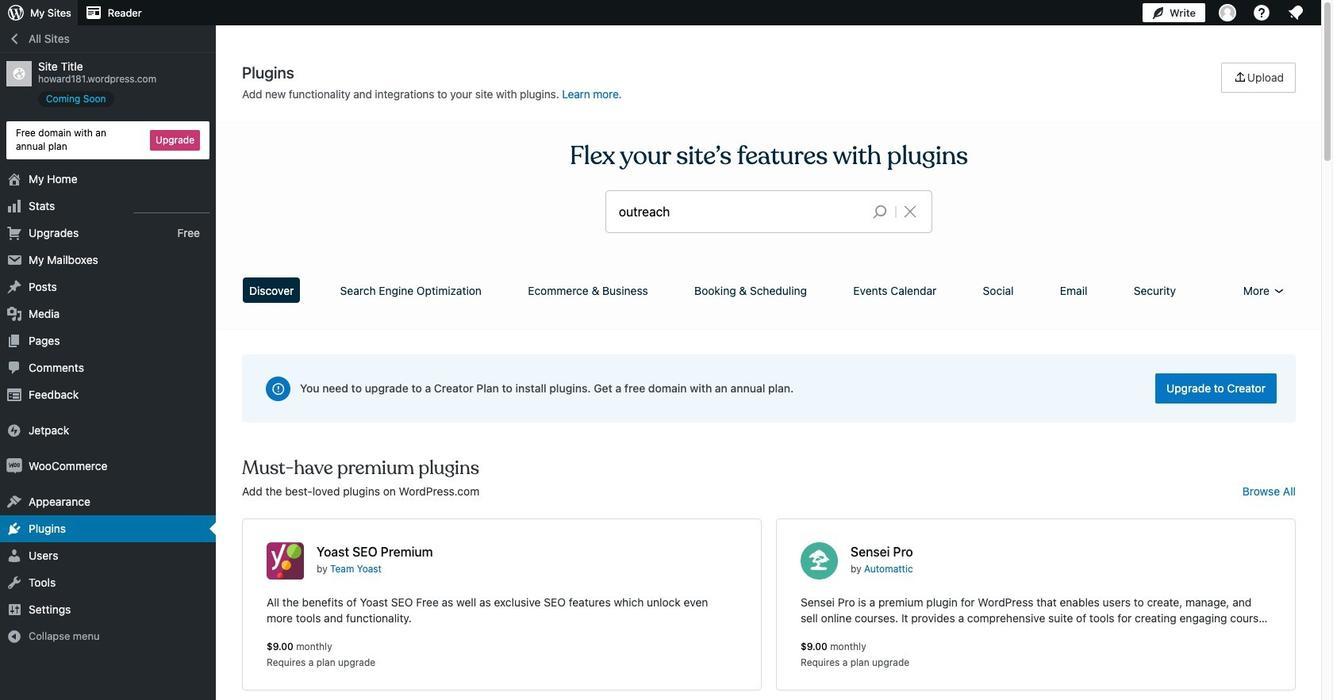 Task type: describe. For each thing, give the bounding box(es) containing it.
1 img image from the top
[[6, 423, 22, 439]]

manage your notifications image
[[1286, 3, 1305, 22]]

open search image
[[860, 201, 900, 223]]

2 plugin icon image from the left
[[801, 543, 838, 580]]

close search image
[[890, 202, 930, 221]]



Task type: locate. For each thing, give the bounding box(es) containing it.
highest hourly views 0 image
[[134, 203, 210, 213]]

1 horizontal spatial plugin icon image
[[801, 543, 838, 580]]

1 vertical spatial img image
[[6, 458, 22, 474]]

my profile image
[[1219, 4, 1236, 21]]

main content
[[236, 63, 1301, 701]]

0 horizontal spatial plugin icon image
[[267, 543, 304, 580]]

help image
[[1252, 3, 1271, 22]]

None search field
[[606, 191, 932, 233]]

1 plugin icon image from the left
[[267, 543, 304, 580]]

img image
[[6, 423, 22, 439], [6, 458, 22, 474]]

2 img image from the top
[[6, 458, 22, 474]]

Search search field
[[619, 191, 860, 233]]

plugin icon image
[[267, 543, 304, 580], [801, 543, 838, 580]]

0 vertical spatial img image
[[6, 423, 22, 439]]



Task type: vqa. For each thing, say whether or not it's contained in the screenshot.
The Plugin Icon
yes



